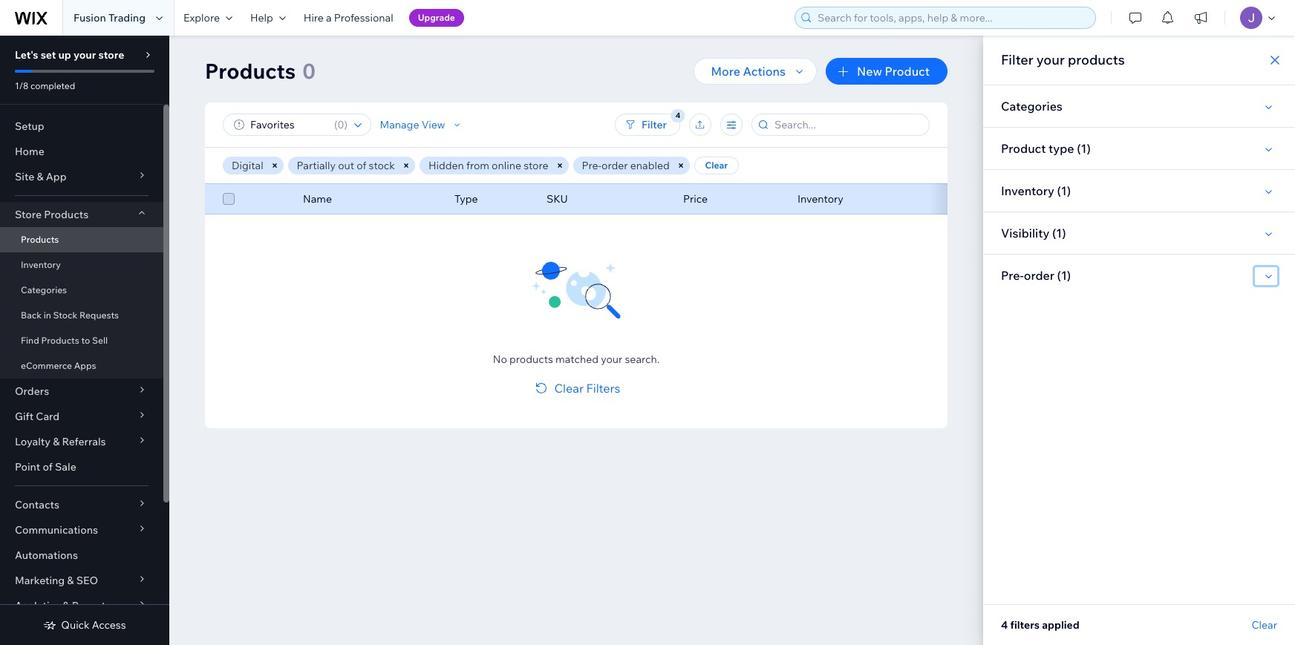 Task type: locate. For each thing, give the bounding box(es) containing it.
point of sale link
[[0, 454, 163, 480]]

store down fusion trading
[[98, 48, 124, 62]]

your for store
[[74, 48, 96, 62]]

4 filters applied
[[1001, 619, 1080, 632]]

categories up the product type (1)
[[1001, 99, 1063, 114]]

loyalty
[[15, 435, 50, 449]]

products up the ecommerce apps
[[41, 335, 79, 346]]

from
[[466, 159, 489, 172]]

2 horizontal spatial clear
[[1252, 619, 1277, 632]]

0 horizontal spatial filter
[[642, 118, 667, 131]]

pre- for pre-order (1)
[[1001, 268, 1024, 283]]

your
[[74, 48, 96, 62], [1036, 51, 1065, 68], [601, 353, 623, 366]]

inventory
[[1001, 183, 1054, 198], [798, 192, 844, 206], [21, 259, 61, 270]]

0 up partially out of stock
[[337, 118, 344, 131]]

1 vertical spatial clear
[[554, 381, 584, 396]]

categories up in
[[21, 284, 67, 296]]

0 horizontal spatial your
[[74, 48, 96, 62]]

applied
[[1042, 619, 1080, 632]]

0 vertical spatial pre-
[[582, 159, 602, 172]]

of right out
[[357, 159, 366, 172]]

gift card button
[[0, 404, 163, 429]]

digital
[[232, 159, 263, 172]]

0 vertical spatial clear
[[705, 160, 728, 171]]

1 horizontal spatial order
[[1024, 268, 1054, 283]]

sidebar element
[[0, 36, 169, 645]]

0 vertical spatial store
[[98, 48, 124, 62]]

filter
[[1001, 51, 1034, 68], [642, 118, 667, 131]]

automations link
[[0, 543, 163, 568]]

0 down hire
[[302, 58, 316, 84]]

1 vertical spatial 0
[[337, 118, 344, 131]]

1 horizontal spatial of
[[357, 159, 366, 172]]

filter inside filter button
[[642, 118, 667, 131]]

& for loyalty
[[53, 435, 60, 449]]

2 vertical spatial clear
[[1252, 619, 1277, 632]]

clear inside 'button'
[[705, 160, 728, 171]]

0 vertical spatial products
[[1068, 51, 1125, 68]]

0 horizontal spatial 0
[[302, 58, 316, 84]]

products up products link
[[44, 208, 88, 221]]

pre- left enabled
[[582, 159, 602, 172]]

0 horizontal spatial store
[[98, 48, 124, 62]]

back in stock requests
[[21, 310, 119, 321]]

filter for filter
[[642, 118, 667, 131]]

(1)
[[1077, 141, 1091, 156], [1057, 183, 1071, 198], [1052, 226, 1066, 241], [1057, 268, 1071, 283]]

orders button
[[0, 379, 163, 404]]

& right site
[[37, 170, 44, 183]]

store products button
[[0, 202, 163, 227]]

Unsaved view field
[[246, 114, 330, 135]]

inventory inside sidebar element
[[21, 259, 61, 270]]

0 horizontal spatial order
[[602, 159, 628, 172]]

& inside dropdown button
[[63, 599, 69, 613]]

0 horizontal spatial products
[[509, 353, 553, 366]]

order left enabled
[[602, 159, 628, 172]]

fusion
[[74, 11, 106, 25]]

upgrade button
[[409, 9, 464, 27]]

more actions
[[711, 64, 786, 79]]

filters
[[1010, 619, 1040, 632]]

product left type
[[1001, 141, 1046, 156]]

no products matched your search.
[[493, 353, 660, 366]]

0 vertical spatial of
[[357, 159, 366, 172]]

clear filters button
[[532, 379, 620, 397]]

find
[[21, 335, 39, 346]]

product
[[885, 64, 930, 79], [1001, 141, 1046, 156]]

order
[[602, 159, 628, 172], [1024, 268, 1054, 283]]

None checkbox
[[223, 190, 235, 208]]

type
[[454, 192, 478, 206]]

products
[[205, 58, 296, 84], [44, 208, 88, 221], [21, 234, 59, 245], [41, 335, 79, 346]]

reports
[[72, 599, 111, 613]]

access
[[92, 619, 126, 632]]

0 vertical spatial clear button
[[694, 157, 739, 175]]

0 vertical spatial filter
[[1001, 51, 1034, 68]]

1 vertical spatial clear button
[[1252, 619, 1277, 632]]

1 horizontal spatial filter
[[1001, 51, 1034, 68]]

home
[[15, 145, 44, 158]]

1 vertical spatial store
[[524, 159, 548, 172]]

1 horizontal spatial clear button
[[1252, 619, 1277, 632]]

up
[[58, 48, 71, 62]]

of inside sidebar element
[[43, 460, 53, 474]]

pre- down visibility
[[1001, 268, 1024, 283]]

0 horizontal spatial clear
[[554, 381, 584, 396]]

products down store
[[21, 234, 59, 245]]

0 horizontal spatial inventory
[[21, 259, 61, 270]]

view
[[422, 118, 446, 131]]

more
[[711, 64, 740, 79]]

marketing & seo
[[15, 574, 98, 587]]

gift card
[[15, 410, 60, 423]]

hidden
[[428, 159, 464, 172]]

pre-order enabled
[[582, 159, 670, 172]]

fusion trading
[[74, 11, 146, 25]]

0 horizontal spatial of
[[43, 460, 53, 474]]

sku
[[547, 192, 568, 206]]

1 horizontal spatial 0
[[337, 118, 344, 131]]

requests
[[79, 310, 119, 321]]

your for search.
[[601, 353, 623, 366]]

0 horizontal spatial categories
[[21, 284, 67, 296]]

hire a professional link
[[295, 0, 402, 36]]

0 vertical spatial 0
[[302, 58, 316, 84]]

professional
[[334, 11, 393, 25]]

order down visibility (1) on the top right of the page
[[1024, 268, 1054, 283]]

categories inside sidebar element
[[21, 284, 67, 296]]

& for marketing
[[67, 574, 74, 587]]

1 horizontal spatial categories
[[1001, 99, 1063, 114]]

online
[[492, 159, 521, 172]]

0 vertical spatial product
[[885, 64, 930, 79]]

(1) down visibility (1) on the top right of the page
[[1057, 268, 1071, 283]]

back in stock requests link
[[0, 303, 163, 328]]

1 vertical spatial order
[[1024, 268, 1054, 283]]

Search... field
[[770, 114, 925, 135]]

loyalty & referrals
[[15, 435, 106, 449]]

0 vertical spatial categories
[[1001, 99, 1063, 114]]

& right the loyalty
[[53, 435, 60, 449]]

store right online
[[524, 159, 548, 172]]

& inside popup button
[[67, 574, 74, 587]]

0 horizontal spatial product
[[885, 64, 930, 79]]

)
[[344, 118, 348, 131]]

products inside products link
[[21, 234, 59, 245]]

products inside find products to sell link
[[41, 335, 79, 346]]

1 vertical spatial product
[[1001, 141, 1046, 156]]

home link
[[0, 139, 163, 164]]

orders
[[15, 385, 49, 398]]

1 vertical spatial products
[[509, 353, 553, 366]]

product right new
[[885, 64, 930, 79]]

pre-
[[582, 159, 602, 172], [1001, 268, 1024, 283]]

loyalty & referrals button
[[0, 429, 163, 454]]

referrals
[[62, 435, 106, 449]]

filter button
[[615, 114, 680, 136]]

point
[[15, 460, 40, 474]]

0 horizontal spatial pre-
[[582, 159, 602, 172]]

apps
[[74, 360, 96, 371]]

0 vertical spatial order
[[602, 159, 628, 172]]

1 horizontal spatial inventory
[[798, 192, 844, 206]]

of left sale
[[43, 460, 53, 474]]

& up quick
[[63, 599, 69, 613]]

clear button
[[694, 157, 739, 175], [1252, 619, 1277, 632]]

ecommerce apps
[[21, 360, 96, 371]]

1 vertical spatial categories
[[21, 284, 67, 296]]

manage view button
[[380, 118, 463, 131]]

sale
[[55, 460, 76, 474]]

& left seo
[[67, 574, 74, 587]]

1 vertical spatial of
[[43, 460, 53, 474]]

1 horizontal spatial clear
[[705, 160, 728, 171]]

to
[[81, 335, 90, 346]]

new product
[[857, 64, 930, 79]]

store products
[[15, 208, 88, 221]]

site & app
[[15, 170, 67, 183]]

2 horizontal spatial your
[[1036, 51, 1065, 68]]

setup
[[15, 120, 44, 133]]

0
[[302, 58, 316, 84], [337, 118, 344, 131]]

& for site
[[37, 170, 44, 183]]

categories
[[1001, 99, 1063, 114], [21, 284, 67, 296]]

1 horizontal spatial your
[[601, 353, 623, 366]]

gift
[[15, 410, 34, 423]]

analytics & reports
[[15, 599, 111, 613]]

store
[[98, 48, 124, 62], [524, 159, 548, 172]]

1 vertical spatial filter
[[642, 118, 667, 131]]

1 horizontal spatial product
[[1001, 141, 1046, 156]]

visibility
[[1001, 226, 1050, 241]]

visibility (1)
[[1001, 226, 1066, 241]]

1 vertical spatial pre-
[[1001, 268, 1024, 283]]

your inside sidebar element
[[74, 48, 96, 62]]

1 horizontal spatial pre-
[[1001, 268, 1024, 283]]

4
[[1001, 619, 1008, 632]]



Task type: vqa. For each thing, say whether or not it's contained in the screenshot.
Save
no



Task type: describe. For each thing, give the bounding box(es) containing it.
1 horizontal spatial products
[[1068, 51, 1125, 68]]

out
[[338, 159, 354, 172]]

store
[[15, 208, 42, 221]]

communications
[[15, 524, 98, 537]]

(1) right type
[[1077, 141, 1091, 156]]

ecommerce apps link
[[0, 353, 163, 379]]

stock
[[53, 310, 77, 321]]

marketing
[[15, 574, 65, 587]]

explore
[[183, 11, 220, 25]]

communications button
[[0, 518, 163, 543]]

find products to sell link
[[0, 328, 163, 353]]

products 0
[[205, 58, 316, 84]]

(1) down type
[[1057, 183, 1071, 198]]

filters
[[586, 381, 620, 396]]

pre- for pre-order enabled
[[582, 159, 602, 172]]

product type (1)
[[1001, 141, 1091, 156]]

a
[[326, 11, 332, 25]]

filter your products
[[1001, 51, 1125, 68]]

hire a professional
[[304, 11, 393, 25]]

no
[[493, 353, 507, 366]]

clear filters
[[554, 381, 620, 396]]

(1) right visibility
[[1052, 226, 1066, 241]]

1/8
[[15, 80, 28, 91]]

hire
[[304, 11, 324, 25]]

stock
[[369, 159, 395, 172]]

partially out of stock
[[297, 159, 395, 172]]

contacts button
[[0, 492, 163, 518]]

set
[[41, 48, 56, 62]]

2 horizontal spatial inventory
[[1001, 183, 1054, 198]]

type
[[1049, 141, 1074, 156]]

site
[[15, 170, 34, 183]]

filter for filter your products
[[1001, 51, 1034, 68]]

categories link
[[0, 278, 163, 303]]

Search for tools, apps, help & more... field
[[813, 7, 1091, 28]]

setup link
[[0, 114, 163, 139]]

automations
[[15, 549, 78, 562]]

0 horizontal spatial clear button
[[694, 157, 739, 175]]

analytics & reports button
[[0, 593, 163, 619]]

completed
[[30, 80, 75, 91]]

manage view
[[380, 118, 446, 131]]

new product button
[[826, 58, 948, 85]]

quick access
[[61, 619, 126, 632]]

pre-order (1)
[[1001, 268, 1071, 283]]

quick access button
[[43, 619, 126, 632]]

app
[[46, 170, 67, 183]]

quick
[[61, 619, 90, 632]]

more actions button
[[693, 58, 817, 85]]

partially
[[297, 159, 336, 172]]

in
[[44, 310, 51, 321]]

name
[[303, 192, 332, 206]]

products link
[[0, 227, 163, 252]]

find products to sell
[[21, 335, 108, 346]]

store inside sidebar element
[[98, 48, 124, 62]]

hidden from online store
[[428, 159, 548, 172]]

0 for products 0
[[302, 58, 316, 84]]

help button
[[241, 0, 295, 36]]

help
[[250, 11, 273, 25]]

(
[[334, 118, 337, 131]]

inventory (1)
[[1001, 183, 1071, 198]]

seo
[[76, 574, 98, 587]]

clear for leftmost clear 'button'
[[705, 160, 728, 171]]

manage
[[380, 118, 420, 131]]

contacts
[[15, 498, 59, 512]]

order for (1)
[[1024, 268, 1054, 283]]

1/8 completed
[[15, 80, 75, 91]]

site & app button
[[0, 164, 163, 189]]

inventory link
[[0, 252, 163, 278]]

products inside store products popup button
[[44, 208, 88, 221]]

clear for rightmost clear 'button'
[[1252, 619, 1277, 632]]

0 for ( 0 )
[[337, 118, 344, 131]]

order for enabled
[[602, 159, 628, 172]]

& for analytics
[[63, 599, 69, 613]]

( 0 )
[[334, 118, 348, 131]]

enabled
[[630, 159, 670, 172]]

analytics
[[15, 599, 60, 613]]

product inside new product "dropdown button"
[[885, 64, 930, 79]]

clear inside button
[[554, 381, 584, 396]]

1 horizontal spatial store
[[524, 159, 548, 172]]

back
[[21, 310, 42, 321]]

marketing & seo button
[[0, 568, 163, 593]]

products down help at the left top of the page
[[205, 58, 296, 84]]

matched
[[556, 353, 599, 366]]

ecommerce
[[21, 360, 72, 371]]

card
[[36, 410, 60, 423]]

trading
[[108, 11, 146, 25]]



